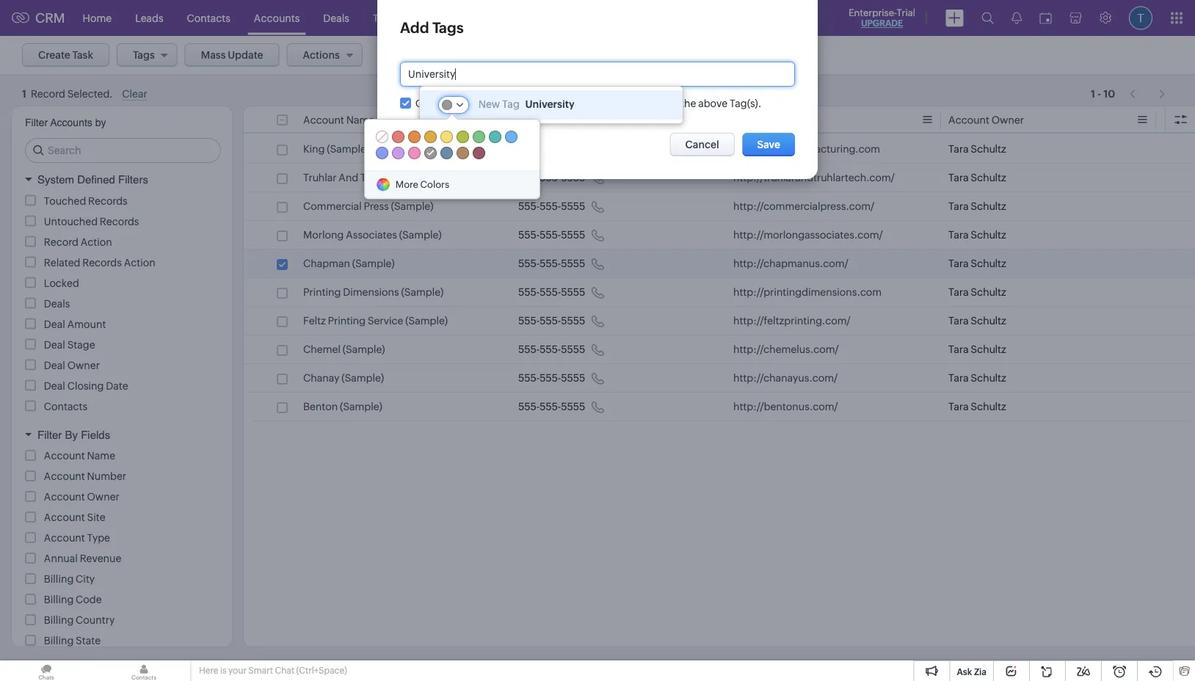 Task type: locate. For each thing, give the bounding box(es) containing it.
7 tara schultz from the top
[[949, 315, 1007, 327]]

contacts up mass at the top left of page
[[187, 12, 230, 24]]

1 vertical spatial owner
[[67, 359, 100, 371]]

system defined filters button
[[12, 167, 232, 193]]

2 1 - 10 from the top
[[1091, 88, 1116, 100]]

555-555-5555 for chapman (sample)
[[518, 258, 585, 270]]

1 horizontal spatial account name
[[303, 114, 375, 126]]

deals left tasks link
[[323, 12, 349, 24]]

http://printingdimensions.com
[[734, 286, 882, 298]]

state
[[76, 635, 101, 647]]

3 5555 from the top
[[561, 200, 585, 212]]

1 vertical spatial name
[[87, 450, 115, 462]]

filter
[[25, 117, 48, 129], [37, 429, 62, 441]]

3 tara schultz from the top
[[949, 200, 1007, 212]]

contacts
[[187, 12, 230, 24], [44, 401, 87, 412]]

deals inside "link"
[[323, 12, 349, 24]]

4 schultz from the top
[[971, 229, 1007, 241]]

schultz
[[971, 143, 1007, 155], [971, 172, 1007, 184], [971, 200, 1007, 212], [971, 229, 1007, 241], [971, 258, 1007, 270], [971, 286, 1007, 298], [971, 315, 1007, 327], [971, 344, 1007, 355], [971, 372, 1007, 384], [971, 401, 1007, 413]]

Enter Tags text field
[[408, 68, 769, 80]]

1 horizontal spatial account owner
[[949, 114, 1024, 126]]

contacts down closing
[[44, 401, 87, 412]]

8 tara schultz from the top
[[949, 344, 1007, 355]]

accounts up the update
[[254, 12, 300, 24]]

555-555-5555 for king (sample)
[[518, 143, 585, 155]]

3 tara from the top
[[949, 200, 969, 212]]

chats image
[[0, 661, 93, 681]]

account name up account number
[[44, 450, 115, 462]]

1 horizontal spatial name
[[346, 114, 375, 126]]

0 horizontal spatial actions
[[303, 49, 340, 61]]

and
[[339, 172, 359, 184]]

5 5555 from the top
[[561, 258, 585, 270]]

row group
[[244, 135, 1196, 422]]

(sample) up and
[[327, 143, 369, 155]]

colors
[[420, 179, 449, 190]]

records down touched records
[[100, 216, 139, 227]]

tara for http://printingdimensions.com
[[949, 286, 969, 298]]

deal left stage
[[44, 339, 65, 351]]

1 the from the left
[[559, 98, 575, 109]]

2 navigation from the top
[[1123, 83, 1174, 104]]

deal for deal owner
[[44, 359, 65, 371]]

deal for deal closing date
[[44, 380, 65, 392]]

9 tara schultz from the top
[[949, 372, 1007, 384]]

option containing new tag
[[420, 90, 683, 120]]

separate tags using commas
[[400, 133, 529, 144]]

filter down record
[[25, 117, 48, 129]]

the
[[559, 98, 575, 109], [681, 98, 696, 109]]

tara for http://morlongassociates.com/
[[949, 229, 969, 241]]

commas
[[491, 133, 529, 144]]

555-555-5555 for commercial press (sample)
[[518, 200, 585, 212]]

morlong associates (sample)
[[303, 229, 442, 241]]

crm link
[[12, 10, 65, 26]]

3 billing from the top
[[44, 615, 74, 626]]

1
[[1091, 85, 1096, 97], [1091, 88, 1096, 100], [22, 88, 26, 100]]

5 schultz from the top
[[971, 258, 1007, 270]]

with
[[658, 98, 679, 109]]

8 tara from the top
[[949, 344, 969, 355]]

2 10 from the top
[[1104, 88, 1116, 100]]

5555 for http://kingmanufacturing.com
[[561, 143, 585, 155]]

0 vertical spatial name
[[346, 114, 375, 126]]

create inside button
[[38, 49, 70, 61]]

1 tara schultz from the top
[[949, 143, 1007, 155]]

5555 for http://printingdimensions.com
[[561, 286, 585, 298]]

records
[[88, 195, 128, 207], [100, 216, 139, 227], [82, 257, 122, 268]]

9 schultz from the top
[[971, 372, 1007, 384]]

phone
[[518, 114, 549, 126]]

billing up billing state
[[44, 615, 74, 626]]

1 vertical spatial filter
[[37, 429, 62, 441]]

leads link
[[123, 0, 175, 36]]

4 billing from the top
[[44, 635, 74, 647]]

0 vertical spatial action
[[81, 236, 112, 248]]

accounts down the 1 record selected. on the left of the page
[[50, 117, 92, 129]]

account owner
[[949, 114, 1024, 126], [44, 491, 120, 503]]

deal for deal amount
[[44, 318, 65, 330]]

1 10 from the top
[[1104, 85, 1116, 97]]

None field
[[400, 62, 795, 87]]

filter left by
[[37, 429, 62, 441]]

(sample) down feltz printing service (sample) link
[[343, 344, 385, 355]]

name up number
[[87, 450, 115, 462]]

2 tara from the top
[[949, 172, 969, 184]]

deal amount
[[44, 318, 106, 330]]

tags up phone
[[524, 98, 546, 109]]

records for touched
[[88, 195, 128, 207]]

1 vertical spatial account name
[[44, 450, 115, 462]]

untouched records
[[44, 216, 139, 227]]

6 tara schultz from the top
[[949, 286, 1007, 298]]

http://bentonus.com/
[[734, 401, 838, 413]]

schultz for http://chapmanus.com/
[[971, 258, 1007, 270]]

annual
[[44, 553, 78, 565]]

2 the from the left
[[681, 98, 696, 109]]

0 horizontal spatial create
[[38, 49, 70, 61]]

0 horizontal spatial action
[[81, 236, 112, 248]]

1 horizontal spatial action
[[124, 257, 155, 268]]

create for create task
[[38, 49, 70, 61]]

10 schultz from the top
[[971, 401, 1007, 413]]

deal down deal stage
[[44, 359, 65, 371]]

university
[[526, 98, 575, 110]]

-
[[1098, 85, 1102, 97], [1098, 88, 1102, 100]]

1 vertical spatial deals
[[44, 298, 70, 310]]

add
[[400, 19, 429, 36]]

the right in
[[559, 98, 575, 109]]

(sample) up service at left
[[401, 286, 444, 298]]

3 555-555-5555 from the top
[[518, 200, 585, 212]]

10 5555 from the top
[[561, 401, 585, 413]]

chapman
[[303, 258, 350, 270]]

account name for all
[[303, 114, 375, 126]]

2 vertical spatial records
[[82, 257, 122, 268]]

0 horizontal spatial deals
[[44, 298, 70, 310]]

4 deal from the top
[[44, 380, 65, 392]]

printing down chapman
[[303, 286, 341, 298]]

locked
[[44, 277, 79, 289]]

owner up closing
[[67, 359, 100, 371]]

create task
[[38, 49, 93, 61]]

0 horizontal spatial the
[[559, 98, 575, 109]]

record
[[31, 88, 65, 100]]

tara schultz for http://kingmanufacturing.com
[[949, 143, 1007, 155]]

7 tara from the top
[[949, 315, 969, 327]]

billing country
[[44, 615, 115, 626]]

555-
[[518, 143, 540, 155], [540, 143, 561, 155], [518, 172, 540, 184], [540, 172, 561, 184], [518, 200, 540, 212], [540, 200, 561, 212], [518, 229, 540, 241], [540, 229, 561, 241], [518, 258, 540, 270], [540, 258, 561, 270], [518, 286, 540, 298], [540, 286, 561, 298], [518, 315, 540, 327], [540, 315, 561, 327], [518, 344, 540, 355], [540, 344, 561, 355], [518, 372, 540, 384], [540, 372, 561, 384], [518, 401, 540, 413], [540, 401, 561, 413]]

0 horizontal spatial truhlar
[[303, 172, 337, 184]]

8 schultz from the top
[[971, 344, 1007, 355]]

5 tara from the top
[[949, 258, 969, 270]]

7 5555 from the top
[[561, 315, 585, 327]]

action up related records action
[[81, 236, 112, 248]]

deal down deal owner
[[44, 380, 65, 392]]

more
[[396, 179, 418, 190]]

task
[[72, 49, 93, 61]]

2 5555 from the top
[[561, 172, 585, 184]]

calls
[[422, 12, 446, 24]]

filters
[[118, 173, 148, 186]]

owner down create account
[[992, 114, 1024, 126]]

record
[[44, 236, 78, 248]]

1 horizontal spatial the
[[681, 98, 696, 109]]

4 555-555-5555 from the top
[[518, 229, 585, 241]]

6 5555 from the top
[[561, 286, 585, 298]]

billing down billing country
[[44, 635, 74, 647]]

5555 for http://chanayus.com/
[[561, 372, 585, 384]]

tara schultz for http://feltzprinting.com/
[[949, 315, 1007, 327]]

2 555-555-5555 from the top
[[518, 172, 585, 184]]

schultz for http://bentonus.com/
[[971, 401, 1007, 413]]

all
[[387, 115, 397, 124]]

1 deal from the top
[[44, 318, 65, 330]]

1 record selected.
[[22, 88, 113, 100]]

0 horizontal spatial name
[[87, 450, 115, 462]]

schultz for http://morlongassociates.com/
[[971, 229, 1007, 241]]

deal up deal stage
[[44, 318, 65, 330]]

the right with
[[681, 98, 696, 109]]

in
[[548, 98, 557, 109]]

home link
[[71, 0, 123, 36]]

account name up king (sample) link
[[303, 114, 375, 126]]

0 vertical spatial records
[[88, 195, 128, 207]]

owner down number
[[87, 491, 120, 503]]

action down untouched records
[[124, 257, 155, 268]]

1 horizontal spatial contacts
[[187, 12, 230, 24]]

tara schultz for http://morlongassociates.com/
[[949, 229, 1007, 241]]

0 horizontal spatial account owner
[[44, 491, 120, 503]]

4 5555 from the top
[[561, 229, 585, 241]]

1 billing from the top
[[44, 574, 74, 585]]

0 horizontal spatial contacts
[[44, 401, 87, 412]]

actions
[[303, 49, 340, 61], [1113, 49, 1149, 61]]

create inside "button"
[[968, 50, 1000, 61]]

update
[[228, 49, 263, 61]]

9 tara from the top
[[949, 372, 969, 384]]

1 vertical spatial printing
[[328, 315, 366, 327]]

2 vertical spatial owner
[[87, 491, 120, 503]]

0 vertical spatial account name
[[303, 114, 375, 126]]

1 create from the left
[[38, 49, 70, 61]]

add tags
[[400, 19, 464, 36]]

5555 for http://commercialpress.com/
[[561, 200, 585, 212]]

2 create from the left
[[968, 50, 1000, 61]]

action
[[81, 236, 112, 248], [124, 257, 155, 268]]

5 tara schultz from the top
[[949, 258, 1007, 270]]

(sample) down the more at left
[[391, 200, 434, 212]]

2 tara schultz from the top
[[949, 172, 1007, 184]]

3 schultz from the top
[[971, 200, 1007, 212]]

ask
[[957, 667, 973, 677]]

http://chapmanus.com/ link
[[734, 256, 849, 271]]

1 schultz from the top
[[971, 143, 1007, 155]]

create
[[38, 49, 70, 61], [968, 50, 1000, 61]]

1 555-555-5555 from the top
[[518, 143, 585, 155]]

0 vertical spatial filter
[[25, 117, 48, 129]]

1 vertical spatial accounts
[[50, 117, 92, 129]]

billing for billing city
[[44, 574, 74, 585]]

option
[[420, 90, 683, 120]]

account name
[[303, 114, 375, 126], [44, 450, 115, 462]]

1 5555 from the top
[[561, 143, 585, 155]]

(sample) down "separate"
[[396, 172, 438, 184]]

1 tara from the top
[[949, 143, 969, 155]]

deals down locked
[[44, 298, 70, 310]]

10 tara schultz from the top
[[949, 401, 1007, 413]]

2 schultz from the top
[[971, 172, 1007, 184]]

0 horizontal spatial accounts
[[50, 117, 92, 129]]

(sample) down chanay (sample)
[[340, 401, 382, 413]]

name for all
[[346, 114, 375, 126]]

schultz for http://chemelus.com/
[[971, 344, 1007, 355]]

records down record action
[[82, 257, 122, 268]]

contacts image
[[98, 661, 190, 681]]

6 555-555-5555 from the top
[[518, 286, 585, 298]]

truhlar left and
[[303, 172, 337, 184]]

0 vertical spatial deals
[[323, 12, 349, 24]]

cancel
[[686, 139, 720, 151]]

schultz for http://kingmanufacturing.com
[[971, 143, 1007, 155]]

http://chemelus.com/ link
[[734, 342, 839, 357]]

1 vertical spatial action
[[124, 257, 155, 268]]

7 555-555-5555 from the top
[[518, 315, 585, 327]]

schultz for http://commercialpress.com/
[[971, 200, 1007, 212]]

9 555-555-5555 from the top
[[518, 372, 585, 384]]

5 555-555-5555 from the top
[[518, 258, 585, 270]]

1 horizontal spatial actions
[[1113, 49, 1149, 61]]

related
[[44, 257, 80, 268]]

1 horizontal spatial accounts
[[254, 12, 300, 24]]

filter for filter accounts by
[[25, 117, 48, 129]]

2 deal from the top
[[44, 339, 65, 351]]

1 horizontal spatial deals
[[323, 12, 349, 24]]

3 deal from the top
[[44, 359, 65, 371]]

10 555-555-5555 from the top
[[518, 401, 585, 413]]

tara schultz for http://printingdimensions.com
[[949, 286, 1007, 298]]

10 for 2nd navigation from the top
[[1104, 88, 1116, 100]]

2 billing from the top
[[44, 594, 74, 606]]

1 horizontal spatial truhlar
[[361, 172, 394, 184]]

6 schultz from the top
[[971, 286, 1007, 298]]

truhlar up "press"
[[361, 172, 394, 184]]

filter for filter by fields
[[37, 429, 62, 441]]

account owner down account number
[[44, 491, 120, 503]]

http://kingmanufacturing.com link
[[734, 142, 880, 156]]

navigation
[[1123, 80, 1174, 101], [1123, 83, 1174, 104]]

printing dimensions (sample) link
[[303, 285, 444, 300]]

tara
[[949, 143, 969, 155], [949, 172, 969, 184], [949, 200, 969, 212], [949, 229, 969, 241], [949, 258, 969, 270], [949, 286, 969, 298], [949, 315, 969, 327], [949, 344, 969, 355], [949, 372, 969, 384], [949, 401, 969, 413]]

tara schultz for http://chapmanus.com/
[[949, 258, 1007, 270]]

schultz for http://feltzprinting.com/
[[971, 315, 1007, 327]]

0 vertical spatial printing
[[303, 286, 341, 298]]

9 5555 from the top
[[561, 372, 585, 384]]

4 tara from the top
[[949, 229, 969, 241]]

1 navigation from the top
[[1123, 80, 1174, 101]]

account owner down create account
[[949, 114, 1024, 126]]

billing down billing city
[[44, 594, 74, 606]]

7 schultz from the top
[[971, 315, 1007, 327]]

records for untouched
[[100, 216, 139, 227]]

1 horizontal spatial create
[[968, 50, 1000, 61]]

records down defined
[[88, 195, 128, 207]]

truhlar and truhlar (sample) link
[[303, 170, 438, 185]]

your
[[228, 666, 247, 676]]

tara schultz for http://chanayus.com/
[[949, 372, 1007, 384]]

list box
[[420, 87, 683, 123]]

name for account number
[[87, 450, 115, 462]]

6 tara from the top
[[949, 286, 969, 298]]

http://chanayus.com/ link
[[734, 371, 838, 386]]

filter by fields button
[[12, 422, 232, 448]]

name left all
[[346, 114, 375, 126]]

http://commercialpress.com/ link
[[734, 199, 875, 214]]

chapman (sample) link
[[303, 256, 395, 271]]

4 tara schultz from the top
[[949, 229, 1007, 241]]

1 1 - 10 from the top
[[1091, 85, 1116, 97]]

10 tara from the top
[[949, 401, 969, 413]]

1 vertical spatial records
[[100, 216, 139, 227]]

0 horizontal spatial account name
[[44, 450, 115, 462]]

0 vertical spatial contacts
[[187, 12, 230, 24]]

8 5555 from the top
[[561, 344, 585, 355]]

selected
[[577, 98, 618, 109]]

mass
[[201, 49, 226, 61]]

country
[[76, 615, 115, 626]]

more colors
[[396, 179, 449, 190]]

billing down annual
[[44, 574, 74, 585]]

(sample)
[[327, 143, 369, 155], [396, 172, 438, 184], [391, 200, 434, 212], [399, 229, 442, 241], [352, 258, 395, 270], [401, 286, 444, 298], [406, 315, 448, 327], [343, 344, 385, 355], [342, 372, 384, 384], [340, 401, 382, 413]]

printing up "chemel (sample)" link
[[328, 315, 366, 327]]

555-555-5555 for chemel (sample)
[[518, 344, 585, 355]]

8 555-555-5555 from the top
[[518, 344, 585, 355]]

filter inside "dropdown button"
[[37, 429, 62, 441]]

printing inside printing dimensions (sample) link
[[303, 286, 341, 298]]

http://morlongassociates.com/
[[734, 229, 883, 241]]

ask zia
[[957, 667, 987, 677]]



Task type: describe. For each thing, give the bounding box(es) containing it.
contacts link
[[175, 0, 242, 36]]

0 vertical spatial account owner
[[949, 114, 1024, 126]]

10 for second navigation from the bottom
[[1104, 85, 1116, 97]]

upgrade
[[861, 18, 903, 28]]

http://kingmanufacturing.com
[[734, 143, 880, 155]]

5555 for http://chapmanus.com/
[[561, 258, 585, 270]]

1 vertical spatial contacts
[[44, 401, 87, 412]]

printing inside feltz printing service (sample) link
[[328, 315, 366, 327]]

press
[[364, 200, 389, 212]]

schultz for http://printingdimensions.com
[[971, 286, 1007, 298]]

list box containing new tag
[[420, 87, 683, 123]]

filter by fields
[[37, 429, 110, 441]]

5555 for http://chemelus.com/
[[561, 344, 585, 355]]

save
[[758, 139, 781, 151]]

0 vertical spatial owner
[[992, 114, 1024, 126]]

king
[[303, 143, 325, 155]]

row group containing king (sample)
[[244, 135, 1196, 422]]

city
[[76, 574, 95, 585]]

benton (sample) link
[[303, 399, 382, 414]]

deal stage
[[44, 339, 95, 351]]

tara for http://chanayus.com/
[[949, 372, 969, 384]]

tara for http://bentonus.com/
[[949, 401, 969, 413]]

2 truhlar from the left
[[361, 172, 394, 184]]

overwrite
[[416, 98, 463, 109]]

tara for http://chapmanus.com/
[[949, 258, 969, 270]]

account type
[[44, 532, 110, 544]]

records for related
[[82, 257, 122, 268]]

billing for billing code
[[44, 594, 74, 606]]

site
[[87, 512, 105, 524]]

tags right add
[[433, 19, 464, 36]]

1 - from the top
[[1098, 85, 1102, 97]]

tara for http://chemelus.com/
[[949, 344, 969, 355]]

billing for billing state
[[44, 635, 74, 647]]

http://feltzprinting.com/
[[734, 315, 851, 327]]

touched
[[44, 195, 86, 207]]

crm
[[35, 10, 65, 26]]

chemel
[[303, 344, 341, 355]]

2 actions from the left
[[1113, 49, 1149, 61]]

records
[[620, 98, 656, 109]]

account name for account number
[[44, 450, 115, 462]]

tara schultz for http://bentonus.com/
[[949, 401, 1007, 413]]

is
[[220, 666, 227, 676]]

5555 for http://feltzprinting.com/
[[561, 315, 585, 327]]

(sample) up printing dimensions (sample)
[[352, 258, 395, 270]]

chemel (sample)
[[303, 344, 385, 355]]

billing code
[[44, 594, 102, 606]]

0 vertical spatial accounts
[[254, 12, 300, 24]]

enterprise-
[[849, 7, 897, 18]]

dimensions
[[343, 286, 399, 298]]

schultz for http://chanayus.com/
[[971, 372, 1007, 384]]

trial
[[897, 7, 916, 18]]

chat
[[275, 666, 295, 676]]

fields
[[81, 429, 110, 441]]

annual revenue
[[44, 553, 121, 565]]

type
[[87, 532, 110, 544]]

account site
[[44, 512, 105, 524]]

overwrite any existing tags in the selected records with the above tag(s).
[[416, 98, 762, 109]]

by
[[95, 117, 106, 129]]

chemel (sample) link
[[303, 342, 385, 357]]

mass update button
[[185, 43, 279, 67]]

zia
[[974, 667, 987, 677]]

billing state
[[44, 635, 101, 647]]

1 vertical spatial account owner
[[44, 491, 120, 503]]

tara schultz for http://chemelus.com/
[[949, 344, 1007, 355]]

http://feltzprinting.com/ link
[[734, 314, 851, 328]]

above
[[699, 98, 728, 109]]

555-555-5555 for truhlar and truhlar (sample)
[[518, 172, 585, 184]]

revenue
[[80, 553, 121, 565]]

benton (sample)
[[303, 401, 382, 413]]

tara for http://truhlarandtruhlartech.com/
[[949, 172, 969, 184]]

commercial press (sample) link
[[303, 199, 434, 214]]

2 - from the top
[[1098, 88, 1102, 100]]

555-555-5555 for printing dimensions (sample)
[[518, 286, 585, 298]]

1 actions from the left
[[303, 49, 340, 61]]

chanay
[[303, 372, 340, 384]]

date
[[106, 380, 128, 392]]

touched records
[[44, 195, 128, 207]]

feltz printing service (sample)
[[303, 315, 448, 327]]

tara for http://kingmanufacturing.com
[[949, 143, 969, 155]]

chapman (sample)
[[303, 258, 395, 270]]

feltz printing service (sample) link
[[303, 314, 448, 328]]

tag
[[502, 98, 520, 110]]

new tag university
[[479, 98, 575, 110]]

(sample) down chemel (sample)
[[342, 372, 384, 384]]

tags down leads
[[133, 49, 155, 61]]

untouched
[[44, 216, 98, 227]]

(ctrl+space)
[[296, 666, 347, 676]]

555-555-5555 for feltz printing service (sample)
[[518, 315, 585, 327]]

new
[[479, 98, 500, 110]]

king (sample)
[[303, 143, 369, 155]]

http://truhlarandtruhlartech.com/
[[734, 172, 895, 184]]

smart
[[248, 666, 273, 676]]

separate
[[400, 133, 440, 144]]

printing dimensions (sample)
[[303, 286, 444, 298]]

code
[[76, 594, 102, 606]]

(sample) right service at left
[[406, 315, 448, 327]]

deals link
[[312, 0, 361, 36]]

calls link
[[411, 0, 457, 36]]

schultz for http://truhlarandtruhlartech.com/
[[971, 172, 1007, 184]]

5555 for http://morlongassociates.com/
[[561, 229, 585, 241]]

http://chemelus.com/
[[734, 344, 839, 355]]

account inside "button"
[[1002, 50, 1043, 61]]

5555 for http://truhlarandtruhlartech.com/
[[561, 172, 585, 184]]

deal owner
[[44, 359, 100, 371]]

closing
[[67, 380, 104, 392]]

(sample) right associates
[[399, 229, 442, 241]]

leads
[[135, 12, 163, 24]]

system defined filters
[[37, 173, 148, 186]]

http://printingdimensions.com link
[[734, 285, 882, 300]]

commercial press (sample)
[[303, 200, 434, 212]]

record action
[[44, 236, 112, 248]]

number
[[87, 471, 126, 482]]

5555 for http://bentonus.com/
[[561, 401, 585, 413]]

tags left "using"
[[442, 133, 463, 144]]

555-555-5555 for morlong associates (sample)
[[518, 229, 585, 241]]

555-555-5555 for benton (sample)
[[518, 401, 585, 413]]

deal for deal stage
[[44, 339, 65, 351]]

tara for http://commercialpress.com/
[[949, 200, 969, 212]]

tara schultz for http://commercialpress.com/
[[949, 200, 1007, 212]]

555-555-5555 for chanay (sample)
[[518, 372, 585, 384]]

cancel button
[[670, 133, 735, 156]]

tag(s).
[[730, 98, 762, 109]]

billing for billing country
[[44, 615, 74, 626]]

Search text field
[[26, 139, 220, 162]]

tara schultz for http://truhlarandtruhlartech.com/
[[949, 172, 1007, 184]]

accounts link
[[242, 0, 312, 36]]

save button
[[743, 133, 795, 156]]

selected.
[[67, 88, 113, 100]]

create for create account
[[968, 50, 1000, 61]]

1 truhlar from the left
[[303, 172, 337, 184]]

benton
[[303, 401, 338, 413]]

create account button
[[953, 43, 1058, 68]]

account number
[[44, 471, 126, 482]]

chanay (sample) link
[[303, 371, 384, 386]]

tara for http://feltzprinting.com/
[[949, 315, 969, 327]]



Task type: vqa. For each thing, say whether or not it's contained in the screenshot.
Accounts to the top
yes



